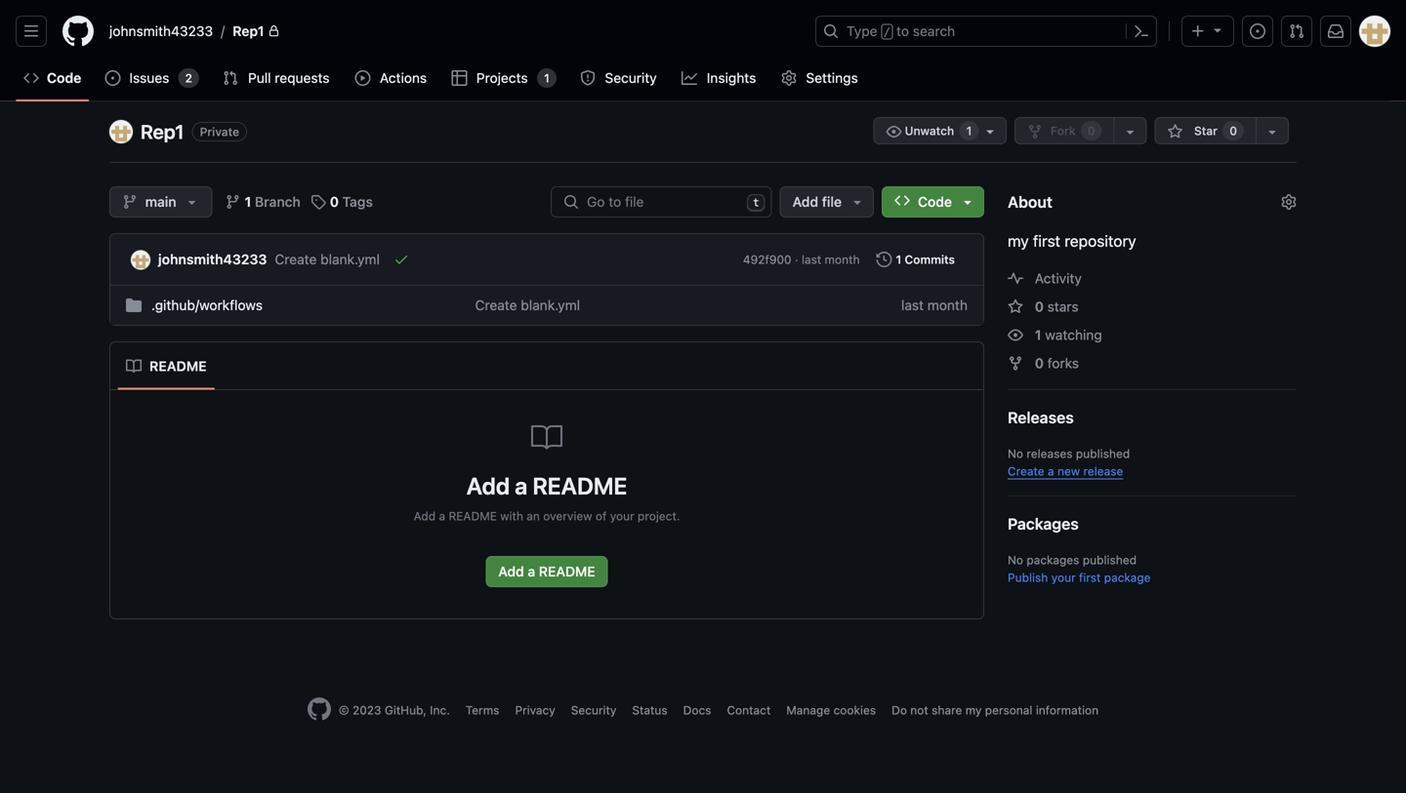 Task type: locate. For each thing, give the bounding box(es) containing it.
tags
[[342, 194, 373, 210]]

0 horizontal spatial code
[[47, 70, 81, 86]]

git branch image
[[225, 194, 241, 210]]

0 vertical spatial create
[[275, 251, 317, 268]]

published inside "no releases published create a new release"
[[1076, 447, 1130, 461]]

readme down 'overview' at the left of page
[[539, 564, 595, 580]]

1 no from the top
[[1008, 447, 1023, 461]]

1 right history image
[[896, 253, 902, 267]]

no for no releases published create a new release
[[1008, 447, 1023, 461]]

1 watching
[[1035, 327, 1102, 343]]

2 horizontal spatial create
[[1008, 465, 1044, 478]]

triangle down image right file at the right of page
[[850, 194, 865, 210]]

add
[[793, 194, 818, 210], [466, 473, 510, 500], [414, 510, 436, 523], [498, 564, 524, 580]]

edit repository metadata image
[[1281, 194, 1297, 210]]

no for no packages published publish your first package
[[1008, 554, 1023, 567]]

search
[[913, 23, 955, 39]]

lock image
[[268, 25, 280, 37]]

do
[[892, 704, 907, 718]]

triangle down image inside add file popup button
[[850, 194, 865, 210]]

1 vertical spatial your
[[1051, 571, 1076, 585]]

1 horizontal spatial first
[[1079, 571, 1101, 585]]

my up pulse image
[[1008, 232, 1029, 250]]

owner avatar image
[[109, 120, 133, 144]]

rep1 link right owner avatar
[[141, 120, 184, 143]]

1 vertical spatial security link
[[571, 704, 617, 718]]

1 vertical spatial create
[[475, 297, 517, 313]]

0 horizontal spatial create blank.yml
[[275, 251, 380, 268]]

add a readme add a readme with an overview of your project.
[[414, 473, 680, 523]]

your right of
[[610, 510, 634, 523]]

no inside "no releases published create a new release"
[[1008, 447, 1023, 461]]

johnsmith43233 up .github/ workflows
[[158, 251, 267, 268]]

0 vertical spatial blank.yml
[[320, 251, 380, 268]]

security
[[605, 70, 657, 86], [571, 704, 617, 718]]

issue opened image left git pull request icon
[[1250, 23, 1266, 39]]

add a readme
[[498, 564, 595, 580]]

/ up git pull request image
[[221, 23, 225, 39]]

requests
[[275, 70, 330, 86]]

published inside the no packages published publish your first package
[[1083, 554, 1137, 567]]

triangle down image right "plus" icon
[[1210, 22, 1226, 38]]

492f900
[[743, 253, 792, 267]]

readme
[[149, 358, 207, 374], [533, 473, 627, 500], [449, 510, 497, 523], [539, 564, 595, 580]]

last right · on the top
[[802, 253, 821, 267]]

0 vertical spatial homepage image
[[62, 16, 94, 47]]

security left status
[[571, 704, 617, 718]]

1 vertical spatial security
[[571, 704, 617, 718]]

1 vertical spatial my
[[965, 704, 982, 718]]

1 horizontal spatial create blank.yml
[[475, 297, 580, 313]]

code right code image
[[47, 70, 81, 86]]

share
[[932, 704, 962, 718]]

first
[[1033, 232, 1061, 250], [1079, 571, 1101, 585]]

1 vertical spatial published
[[1083, 554, 1137, 567]]

create
[[275, 251, 317, 268], [475, 297, 517, 313], [1008, 465, 1044, 478]]

published up the package
[[1083, 554, 1137, 567]]

privacy
[[515, 704, 555, 718]]

0 vertical spatial johnsmith43233
[[109, 23, 213, 39]]

0 horizontal spatial /
[[221, 23, 225, 39]]

do not share my personal information button
[[892, 702, 1099, 720]]

/
[[221, 23, 225, 39], [883, 25, 891, 39]]

1 horizontal spatial my
[[1008, 232, 1029, 250]]

tag image
[[310, 194, 326, 210]]

month
[[825, 253, 860, 267], [928, 297, 968, 313]]

1 vertical spatial last
[[901, 297, 924, 313]]

fork
[[1051, 124, 1076, 138]]

list containing johnsmith43233 /
[[102, 16, 804, 47]]

0 right repo forked icon
[[1035, 355, 1044, 372]]

branch
[[255, 194, 301, 210]]

1 right git branch image
[[245, 194, 251, 210]]

terms
[[466, 704, 499, 718]]

published up release
[[1076, 447, 1130, 461]]

1
[[544, 71, 550, 85], [966, 124, 972, 138], [245, 194, 251, 210], [896, 253, 902, 267], [1035, 327, 1042, 343]]

johnsmith43233 up issues
[[109, 23, 213, 39]]

issue opened image for git pull request image
[[105, 70, 120, 86]]

1 horizontal spatial create
[[475, 297, 517, 313]]

1 horizontal spatial month
[[928, 297, 968, 313]]

1 vertical spatial homepage image
[[307, 698, 331, 722]]

issues
[[129, 70, 169, 86]]

settings link
[[773, 63, 867, 93]]

month down commits
[[928, 297, 968, 313]]

1 right eye icon
[[1035, 327, 1042, 343]]

1 horizontal spatial your
[[1051, 571, 1076, 585]]

0 for 0 tags
[[330, 194, 339, 210]]

privacy link
[[515, 704, 555, 718]]

add up with
[[466, 473, 510, 500]]

your down "packages"
[[1051, 571, 1076, 585]]

triangle down image
[[1210, 22, 1226, 38], [184, 194, 200, 210], [850, 194, 865, 210]]

personal
[[985, 704, 1033, 718]]

rep1 left lock image
[[233, 23, 264, 39]]

create inside "no releases published create a new release"
[[1008, 465, 1044, 478]]

main
[[145, 194, 176, 210]]

table image
[[452, 70, 467, 86]]

last down 1 commits link
[[901, 297, 924, 313]]

0 vertical spatial your
[[610, 510, 634, 523]]

no up publish
[[1008, 554, 1023, 567]]

overview
[[543, 510, 592, 523]]

first up activity link
[[1033, 232, 1061, 250]]

1 vertical spatial first
[[1079, 571, 1101, 585]]

0 horizontal spatial create
[[275, 251, 317, 268]]

0 horizontal spatial my
[[965, 704, 982, 718]]

1 vertical spatial no
[[1008, 554, 1023, 567]]

0
[[1088, 124, 1095, 138], [1230, 124, 1237, 138], [330, 194, 339, 210], [1035, 299, 1044, 315], [1035, 355, 1044, 372]]

readme right book image
[[149, 358, 207, 374]]

1 vertical spatial rep1 link
[[141, 120, 184, 143]]

eye image
[[886, 124, 902, 140]]

last
[[802, 253, 821, 267], [901, 297, 924, 313]]

2 vertical spatial create
[[1008, 465, 1044, 478]]

0 horizontal spatial triangle down image
[[184, 194, 200, 210]]

1 vertical spatial blank.yml
[[521, 297, 580, 313]]

list
[[102, 16, 804, 47]]

0 vertical spatial rep1
[[233, 23, 264, 39]]

johnsmith43233 inside johnsmith43233 /
[[109, 23, 213, 39]]

0 horizontal spatial rep1
[[141, 120, 184, 143]]

published
[[1076, 447, 1130, 461], [1083, 554, 1137, 567]]

0 vertical spatial rep1 link
[[225, 16, 288, 47]]

0 horizontal spatial month
[[825, 253, 860, 267]]

new
[[1058, 465, 1080, 478]]

git pull request image
[[1289, 23, 1305, 39]]

/ left to
[[883, 25, 891, 39]]

1 vertical spatial issue opened image
[[105, 70, 120, 86]]

your inside add a readme add a readme with an overview of your project.
[[610, 510, 634, 523]]

packages link
[[1008, 513, 1297, 536]]

insights
[[707, 70, 756, 86]]

© 2023 github, inc.
[[339, 704, 450, 718]]

1 vertical spatial create blank.yml
[[475, 297, 580, 313]]

a up with
[[515, 473, 528, 500]]

stars
[[1048, 299, 1079, 315]]

first left the package
[[1079, 571, 1101, 585]]

0 users starred this repository element
[[1223, 121, 1244, 141]]

0 horizontal spatial issue opened image
[[105, 70, 120, 86]]

add inside popup button
[[793, 194, 818, 210]]

©
[[339, 704, 349, 718]]

add left file at the right of page
[[793, 194, 818, 210]]

0 vertical spatial last
[[802, 253, 821, 267]]

triangle down image right main
[[184, 194, 200, 210]]

issue opened image for git pull request icon
[[1250, 23, 1266, 39]]

add file
[[793, 194, 842, 210]]

1 horizontal spatial triangle down image
[[850, 194, 865, 210]]

no inside the no packages published publish your first package
[[1008, 554, 1023, 567]]

1 horizontal spatial create blank.yml link
[[475, 297, 580, 313]]

rep1 link
[[225, 16, 288, 47], [141, 120, 184, 143]]

gear image
[[781, 70, 797, 86]]

a
[[1048, 465, 1054, 478], [515, 473, 528, 500], [439, 510, 445, 523], [528, 564, 535, 580]]

pull requests
[[248, 70, 330, 86]]

create blank.yml
[[275, 251, 380, 268], [475, 297, 580, 313]]

1 vertical spatial johnsmith43233
[[158, 251, 267, 268]]

rep1 right owner avatar
[[141, 120, 184, 143]]

star
[[1194, 124, 1218, 138]]

no
[[1008, 447, 1023, 461], [1008, 554, 1023, 567]]

about
[[1008, 193, 1053, 211]]

1 horizontal spatial rep1
[[233, 23, 264, 39]]

1 horizontal spatial blank.yml
[[521, 297, 580, 313]]

no packages published publish your first package
[[1008, 554, 1151, 585]]

security link left status
[[571, 704, 617, 718]]

2 no from the top
[[1008, 554, 1023, 567]]

0 vertical spatial create blank.yml link
[[275, 251, 380, 268]]

homepage image up code link
[[62, 16, 94, 47]]

manage cookies button
[[786, 702, 876, 720]]

a down releases
[[1048, 465, 1054, 478]]

command palette image
[[1134, 23, 1149, 39]]

johnsmith43233 link up issues
[[102, 16, 221, 47]]

security link
[[572, 63, 666, 93], [571, 704, 617, 718]]

status link
[[632, 704, 668, 718]]

0 vertical spatial create blank.yml
[[275, 251, 380, 268]]

1 horizontal spatial rep1 link
[[225, 16, 288, 47]]

code left triangle down image
[[918, 194, 952, 210]]

month left history image
[[825, 253, 860, 267]]

security link left graph image at the top of the page
[[572, 63, 666, 93]]

1 horizontal spatial issue opened image
[[1250, 23, 1266, 39]]

0 left stars
[[1035, 299, 1044, 315]]

1 horizontal spatial last
[[901, 297, 924, 313]]

rep1
[[233, 23, 264, 39], [141, 120, 184, 143]]

1 commits link
[[868, 246, 964, 273]]

homepage image left © on the bottom of page
[[307, 698, 331, 722]]

1 horizontal spatial /
[[883, 25, 891, 39]]

add for add a readme add a readme with an overview of your project.
[[466, 473, 510, 500]]

add down with
[[498, 564, 524, 580]]

actions link
[[347, 63, 436, 93]]

no left releases
[[1008, 447, 1023, 461]]

0 horizontal spatial your
[[610, 510, 634, 523]]

search image
[[564, 194, 579, 210]]

unwatch
[[902, 124, 958, 138]]

0 vertical spatial published
[[1076, 447, 1130, 461]]

1 vertical spatial code
[[918, 194, 952, 210]]

1 vertical spatial johnsmith43233 link
[[158, 251, 267, 268]]

first inside the no packages published publish your first package
[[1079, 571, 1101, 585]]

homepage image
[[62, 16, 94, 47], [307, 698, 331, 722]]

0 right "tag" image on the top of page
[[330, 194, 339, 210]]

manage
[[786, 704, 830, 718]]

book image
[[126, 359, 142, 374]]

1 horizontal spatial homepage image
[[307, 698, 331, 722]]

1 horizontal spatial code
[[918, 194, 952, 210]]

your inside the no packages published publish your first package
[[1051, 571, 1076, 585]]

0 horizontal spatial first
[[1033, 232, 1061, 250]]

security right shield image in the top left of the page
[[605, 70, 657, 86]]

/ inside the 'type / to search'
[[883, 25, 891, 39]]

issue opened image left issues
[[105, 70, 120, 86]]

0 vertical spatial no
[[1008, 447, 1023, 461]]

blank.yml
[[320, 251, 380, 268], [521, 297, 580, 313]]

0 horizontal spatial blank.yml
[[320, 251, 380, 268]]

my
[[1008, 232, 1029, 250], [965, 704, 982, 718]]

blank.yml for create blank.yml link to the left
[[320, 251, 380, 268]]

issue opened image
[[1250, 23, 1266, 39], [105, 70, 120, 86]]

my right share
[[965, 704, 982, 718]]

triangle down image
[[960, 194, 976, 210]]

johnsmith43233 for johnsmith43233 /
[[109, 23, 213, 39]]

/ inside johnsmith43233 /
[[221, 23, 225, 39]]

type / to search
[[847, 23, 955, 39]]

add for add file
[[793, 194, 818, 210]]

workflows
[[199, 297, 263, 313]]

status
[[632, 704, 668, 718]]

rep1 link up pull
[[225, 16, 288, 47]]

0 vertical spatial issue opened image
[[1250, 23, 1266, 39]]

johnsmith43233 link up .github/ workflows
[[158, 251, 267, 268]]



Task type: describe. For each thing, give the bounding box(es) containing it.
repo forked image
[[1027, 124, 1043, 140]]

0 horizontal spatial homepage image
[[62, 16, 94, 47]]

cookies
[[834, 704, 876, 718]]

forks
[[1048, 355, 1079, 372]]

settings
[[806, 70, 858, 86]]

information
[[1036, 704, 1099, 718]]

johnsmith43233 for johnsmith43233
[[158, 251, 267, 268]]

repo forked image
[[1008, 356, 1023, 372]]

0 for 0 forks
[[1035, 355, 1044, 372]]

create a new release link
[[1008, 465, 1123, 478]]

packages
[[1027, 554, 1079, 567]]

1 vertical spatial rep1
[[141, 120, 184, 143]]

commits
[[905, 253, 955, 267]]

directory image
[[126, 298, 142, 313]]

code image
[[895, 193, 910, 208]]

insights link
[[674, 63, 766, 93]]

0 for 0 stars
[[1035, 299, 1044, 315]]

/ for type
[[883, 25, 891, 39]]

1 branch
[[245, 194, 301, 210]]

release
[[1083, 465, 1123, 478]]

of
[[596, 510, 607, 523]]

shield image
[[580, 70, 596, 86]]

/ for johnsmith43233
[[221, 23, 225, 39]]

terms link
[[466, 704, 499, 718]]

add this repository to a list image
[[1265, 124, 1280, 140]]

0 right star
[[1230, 124, 1237, 138]]

pulse image
[[1008, 271, 1023, 287]]

releases
[[1008, 409, 1074, 427]]

2 horizontal spatial triangle down image
[[1210, 22, 1226, 38]]

project.
[[638, 510, 680, 523]]

a down an
[[528, 564, 535, 580]]

docs
[[683, 704, 711, 718]]

1 for branch
[[245, 194, 251, 210]]

0 horizontal spatial create blank.yml link
[[275, 251, 380, 268]]

readme up 'overview' at the left of page
[[533, 473, 627, 500]]

package
[[1104, 571, 1151, 585]]

notifications image
[[1328, 23, 1344, 39]]

projects
[[476, 70, 528, 86]]

add a readme link
[[486, 557, 608, 588]]

contact link
[[727, 704, 771, 718]]

0 stars
[[1035, 299, 1079, 315]]

star image
[[1168, 124, 1183, 140]]

2
[[185, 71, 192, 85]]

inc.
[[430, 704, 450, 718]]

actions
[[380, 70, 427, 86]]

0 vertical spatial first
[[1033, 232, 1061, 250]]

rep1 inside list
[[233, 23, 264, 39]]

my first repository
[[1008, 232, 1136, 250]]

add left with
[[414, 510, 436, 523]]

releases
[[1027, 447, 1073, 461]]

·
[[795, 253, 798, 267]]

file
[[822, 194, 842, 210]]

pull
[[248, 70, 271, 86]]

0 vertical spatial code
[[47, 70, 81, 86]]

t
[[753, 197, 759, 209]]

no releases published create a new release
[[1008, 447, 1130, 478]]

star image
[[1008, 299, 1023, 315]]

492f900 link
[[743, 251, 792, 269]]

not
[[910, 704, 928, 718]]

0 vertical spatial security link
[[572, 63, 666, 93]]

star 0
[[1191, 124, 1237, 138]]

eye image
[[1008, 328, 1023, 343]]

code inside popup button
[[918, 194, 952, 210]]

johnsmith43233 /
[[109, 23, 225, 39]]

contact
[[727, 704, 771, 718]]

fork 0
[[1051, 124, 1095, 138]]

packages
[[1008, 515, 1079, 534]]

code image
[[23, 70, 39, 86]]

plus image
[[1190, 23, 1206, 39]]

.github/
[[151, 297, 199, 313]]

blank.yml for the bottommost create blank.yml link
[[521, 297, 580, 313]]

a left with
[[439, 510, 445, 523]]

a inside "no releases published create a new release"
[[1048, 465, 1054, 478]]

add file button
[[780, 187, 874, 218]]

with
[[500, 510, 523, 523]]

2023
[[352, 704, 381, 718]]

Go to file text field
[[587, 187, 739, 217]]

releases link
[[1008, 409, 1074, 427]]

0 vertical spatial month
[[825, 253, 860, 267]]

play image
[[355, 70, 371, 86]]

see your forks of this repository image
[[1123, 124, 1138, 140]]

github,
[[385, 704, 427, 718]]

git branch image
[[122, 194, 138, 210]]

publish
[[1008, 571, 1048, 585]]

last month
[[901, 297, 968, 313]]

git pull request image
[[223, 70, 238, 86]]

1 for watching
[[1035, 327, 1042, 343]]

add for add a readme
[[498, 564, 524, 580]]

graph image
[[682, 70, 697, 86]]

code button
[[882, 187, 984, 218]]

check image
[[393, 252, 409, 268]]

published for package
[[1083, 554, 1137, 567]]

0 horizontal spatial last
[[802, 253, 821, 267]]

readme left with
[[449, 510, 497, 523]]

0 horizontal spatial rep1 link
[[141, 120, 184, 143]]

watching
[[1045, 327, 1102, 343]]

history image
[[876, 252, 892, 268]]

docs link
[[683, 704, 711, 718]]

0 forks
[[1035, 355, 1079, 372]]

pull requests link
[[215, 63, 339, 93]]

0 vertical spatial security
[[605, 70, 657, 86]]

code link
[[16, 63, 89, 93]]

manage cookies
[[786, 704, 876, 718]]

0 vertical spatial my
[[1008, 232, 1029, 250]]

private
[[200, 125, 239, 139]]

1 left shield image in the top left of the page
[[544, 71, 550, 85]]

1 vertical spatial create blank.yml link
[[475, 297, 580, 313]]

492f900 · last month
[[743, 253, 860, 267]]

an
[[527, 510, 540, 523]]

0 right fork
[[1088, 124, 1095, 138]]

activity link
[[1008, 270, 1082, 287]]

to
[[897, 23, 909, 39]]

activity
[[1035, 270, 1082, 287]]

main button
[[109, 187, 212, 218]]

1 right unwatch
[[966, 124, 972, 138]]

1 for commits
[[896, 253, 902, 267]]

readme link
[[118, 351, 214, 382]]

my inside button
[[965, 704, 982, 718]]

1 commits
[[896, 253, 955, 267]]

published for release
[[1076, 447, 1130, 461]]

0 tags
[[330, 194, 373, 210]]

1 vertical spatial month
[[928, 297, 968, 313]]

.github/ workflows
[[151, 297, 263, 313]]

do not share my personal information
[[892, 704, 1099, 718]]

johnsmith43233 image
[[131, 251, 150, 270]]

type
[[847, 23, 877, 39]]

0 vertical spatial johnsmith43233 link
[[102, 16, 221, 47]]

publish your first package link
[[1008, 571, 1151, 585]]



Task type: vqa. For each thing, say whether or not it's contained in the screenshot.


